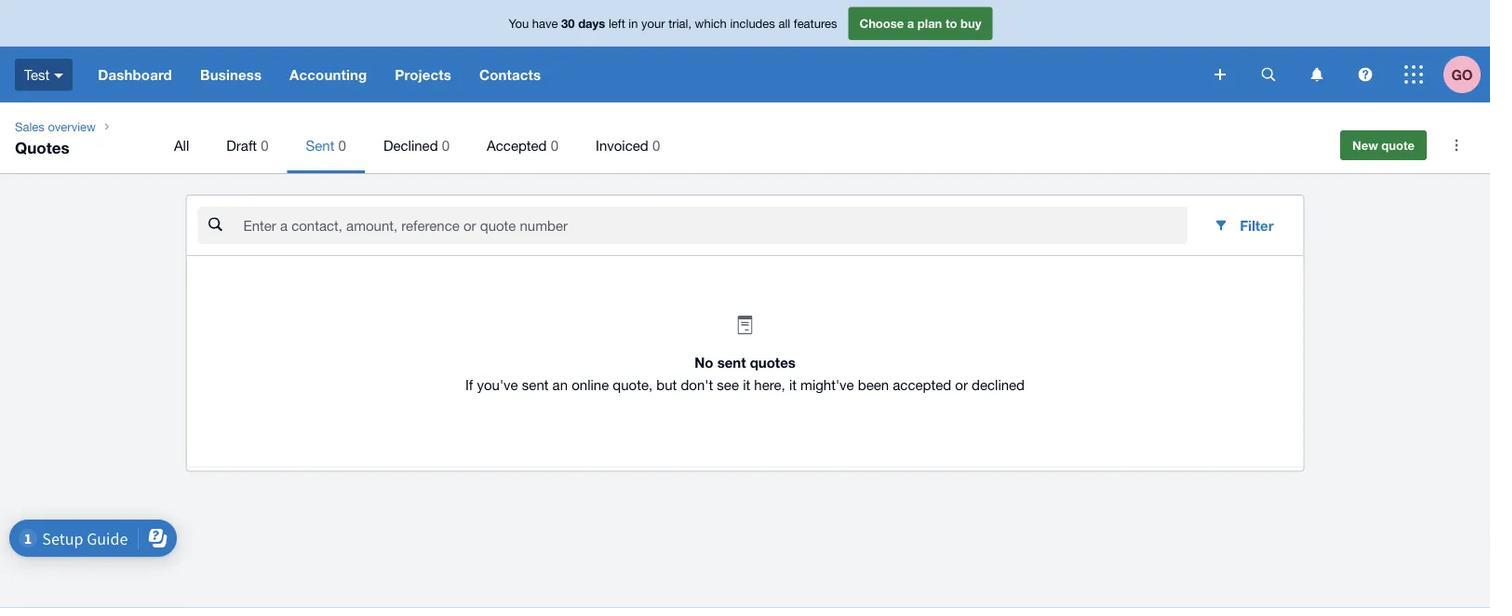 Task type: locate. For each thing, give the bounding box(es) containing it.
business button
[[186, 47, 276, 102]]

new
[[1353, 138, 1379, 152]]

accounting button
[[276, 47, 381, 102]]

contacts
[[480, 66, 541, 83]]

accepted
[[487, 137, 547, 153]]

0 horizontal spatial sent
[[522, 377, 549, 393]]

2 it from the left
[[790, 377, 797, 393]]

navigation inside banner
[[84, 47, 1202, 102]]

0
[[261, 137, 269, 153], [339, 137, 346, 153], [442, 137, 450, 153], [551, 137, 559, 153], [653, 137, 660, 153]]

30
[[562, 16, 575, 30]]

4 0 from the left
[[551, 137, 559, 153]]

0 for sent 0
[[339, 137, 346, 153]]

been
[[858, 377, 889, 393]]

1 vertical spatial sent
[[522, 377, 549, 393]]

filter button
[[1200, 207, 1289, 244]]

0 right sent
[[339, 137, 346, 153]]

it
[[743, 377, 751, 393], [790, 377, 797, 393]]

0 right invoiced
[[653, 137, 660, 153]]

0 for declined 0
[[442, 137, 450, 153]]

it right the here,
[[790, 377, 797, 393]]

menu containing all
[[155, 117, 1315, 173]]

3 0 from the left
[[442, 137, 450, 153]]

it right see
[[743, 377, 751, 393]]

0 right 'accepted'
[[551, 137, 559, 153]]

menu item containing sent
[[287, 117, 365, 173]]

5 0 from the left
[[653, 137, 660, 153]]

0 right draft at the top left of the page
[[261, 137, 269, 153]]

to
[[946, 16, 958, 30]]

no
[[695, 354, 714, 371]]

includes
[[730, 16, 776, 30]]

navigation containing dashboard
[[84, 47, 1202, 102]]

all link
[[155, 117, 208, 173]]

0 horizontal spatial it
[[743, 377, 751, 393]]

svg image
[[1405, 65, 1424, 84], [1262, 68, 1276, 81], [1359, 68, 1373, 81], [1215, 69, 1226, 80], [54, 73, 64, 78]]

an
[[553, 377, 568, 393]]

sent 0
[[306, 137, 346, 153]]

quotes element
[[0, 102, 1491, 173]]

banner
[[0, 0, 1491, 102]]

0 for draft 0
[[261, 137, 269, 153]]

have
[[532, 16, 558, 30]]

features
[[794, 16, 838, 30]]

but
[[657, 377, 677, 393]]

sent up see
[[718, 354, 746, 371]]

1 it from the left
[[743, 377, 751, 393]]

might've
[[801, 377, 855, 393]]

contacts button
[[466, 47, 555, 102]]

don't
[[681, 377, 714, 393]]

0 right declined
[[442, 137, 450, 153]]

sent
[[718, 354, 746, 371], [522, 377, 549, 393]]

test button
[[0, 47, 84, 102]]

navigation
[[84, 47, 1202, 102]]

sales
[[15, 119, 44, 134]]

sent left an
[[522, 377, 549, 393]]

banner containing dashboard
[[0, 0, 1491, 102]]

menu item
[[287, 117, 365, 173]]

invoiced 0
[[596, 137, 660, 153]]

menu inside quotes element
[[155, 117, 1315, 173]]

menu item inside quotes element
[[287, 117, 365, 173]]

declined 0
[[384, 137, 450, 153]]

dashboard
[[98, 66, 172, 83]]

all
[[779, 16, 791, 30]]

sales overview link
[[7, 117, 103, 136]]

your
[[642, 16, 665, 30]]

business
[[200, 66, 262, 83]]

0 vertical spatial sent
[[718, 354, 746, 371]]

accounting
[[290, 66, 367, 83]]

1 horizontal spatial it
[[790, 377, 797, 393]]

1 0 from the left
[[261, 137, 269, 153]]

declined
[[972, 377, 1025, 393]]

menu
[[155, 117, 1315, 173]]

days
[[578, 16, 606, 30]]

1 horizontal spatial sent
[[718, 354, 746, 371]]

filter
[[1241, 217, 1274, 234]]

2 0 from the left
[[339, 137, 346, 153]]



Task type: vqa. For each thing, say whether or not it's contained in the screenshot.
'Search for a contact' field
no



Task type: describe. For each thing, give the bounding box(es) containing it.
or
[[956, 377, 968, 393]]

go
[[1452, 66, 1474, 83]]

see
[[717, 377, 739, 393]]

new quote link
[[1341, 130, 1428, 160]]

draft 0
[[227, 137, 269, 153]]

left
[[609, 16, 626, 30]]

all
[[174, 137, 189, 153]]

you've
[[477, 377, 518, 393]]

svg image
[[1312, 68, 1324, 81]]

projects
[[395, 66, 452, 83]]

0 for invoiced 0
[[653, 137, 660, 153]]

declined
[[384, 137, 438, 153]]

test
[[24, 66, 50, 83]]

accepted
[[893, 377, 952, 393]]

quotes
[[15, 138, 69, 156]]

if
[[466, 377, 473, 393]]

new quote
[[1353, 138, 1415, 152]]

shortcuts image
[[1439, 127, 1476, 164]]

choose a plan to buy
[[860, 16, 982, 30]]

accepted 0
[[487, 137, 559, 153]]

svg image inside the test 'popup button'
[[54, 73, 64, 78]]

quote
[[1382, 138, 1415, 152]]

quote,
[[613, 377, 653, 393]]

0 for accepted 0
[[551, 137, 559, 153]]

you
[[509, 16, 529, 30]]

buy
[[961, 16, 982, 30]]

a
[[908, 16, 915, 30]]

no sent quotes if you've sent an online quote, but don't see it here, it might've been accepted or declined
[[466, 354, 1025, 393]]

sales overview
[[15, 119, 96, 134]]

sent
[[306, 137, 335, 153]]

you have 30 days left in your trial, which includes all features
[[509, 16, 838, 30]]

overview
[[48, 119, 96, 134]]

invoiced
[[596, 137, 649, 153]]

in
[[629, 16, 638, 30]]

choose
[[860, 16, 904, 30]]

Enter a contact, amount, reference or quote number field
[[242, 208, 1188, 243]]

draft
[[227, 137, 257, 153]]

which
[[695, 16, 727, 30]]

go button
[[1444, 47, 1491, 102]]

plan
[[918, 16, 943, 30]]

trial,
[[669, 16, 692, 30]]

projects button
[[381, 47, 466, 102]]

quotes
[[750, 354, 796, 371]]

here,
[[755, 377, 786, 393]]

dashboard link
[[84, 47, 186, 102]]

online
[[572, 377, 609, 393]]



